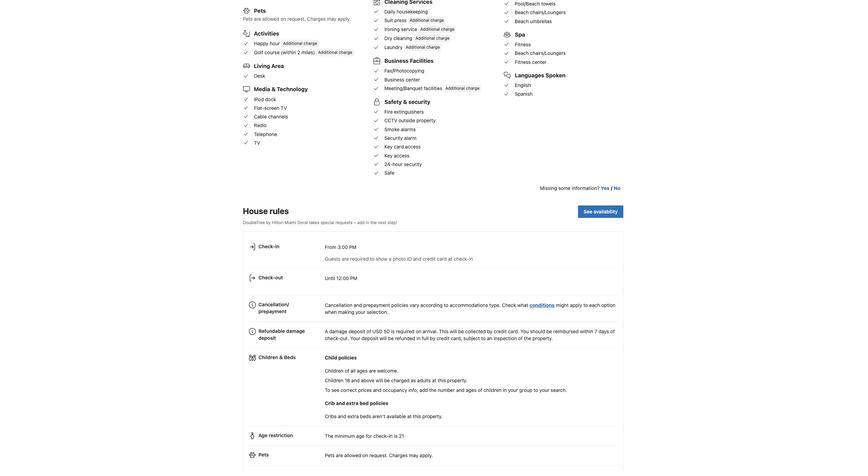 Task type: vqa. For each thing, say whether or not it's contained in the screenshot.
the Our top picks
no



Task type: locate. For each thing, give the bounding box(es) containing it.
1 vertical spatial required
[[396, 329, 415, 335]]

deposit for refundable
[[259, 336, 276, 341]]

dock
[[265, 96, 276, 102]]

2 check- from the top
[[259, 275, 275, 281]]

show
[[376, 256, 388, 262]]

check- down hilton
[[259, 244, 275, 250]]

1 fitness from the top
[[515, 42, 531, 47]]

policies left vary
[[392, 303, 409, 308]]

charge inside the dry cleaning additional charge
[[436, 36, 450, 41]]

0 vertical spatial extra
[[346, 401, 359, 407]]

additional right facilities
[[446, 86, 465, 91]]

1 vertical spatial request.
[[370, 453, 388, 459]]

miles)
[[302, 50, 315, 55]]

2 horizontal spatial by
[[487, 329, 493, 335]]

the left next
[[371, 220, 377, 226]]

hour up course
[[270, 41, 280, 46]]

credit up inspection
[[494, 329, 507, 335]]

2 chairs/loungers from the top
[[530, 50, 566, 56]]

child policies
[[325, 355, 357, 361]]

fitness up languages
[[515, 59, 531, 65]]

see availability
[[584, 209, 618, 215]]

additional up the dry cleaning additional charge in the top of the page
[[421, 27, 440, 32]]

1 vertical spatial may
[[409, 453, 419, 459]]

1 check- from the top
[[259, 244, 275, 250]]

& for technology
[[272, 86, 276, 92]]

1 vertical spatial credit
[[494, 329, 507, 335]]

access down key card access
[[394, 153, 410, 159]]

next
[[378, 220, 387, 226]]

2 horizontal spatial the
[[524, 336, 532, 342]]

1 business from the top
[[385, 58, 409, 64]]

will down 50 at bottom left
[[380, 336, 387, 342]]

1 vertical spatial pets are allowed on request. charges may apply.
[[325, 453, 433, 459]]

ipod
[[254, 96, 264, 102]]

extra left beds on the bottom left of page
[[348, 414, 359, 420]]

0 horizontal spatial on
[[281, 16, 286, 22]]

ages right all
[[357, 369, 368, 375]]

additional for press
[[410, 18, 430, 23]]

making
[[338, 310, 355, 315]]

0 vertical spatial required
[[350, 256, 369, 262]]

1 vertical spatial business
[[385, 77, 405, 83]]

request. down the for
[[370, 453, 388, 459]]

damage right refundable
[[286, 329, 305, 334]]

0 vertical spatial fitness
[[515, 42, 531, 47]]

languages spoken
[[515, 72, 566, 78]]

is right 50 at bottom left
[[391, 329, 395, 335]]

policies up all
[[339, 355, 357, 361]]

0 vertical spatial credit
[[423, 256, 436, 262]]

should
[[531, 329, 546, 335]]

key down security
[[385, 144, 393, 150]]

in
[[366, 220, 370, 226], [275, 244, 280, 250], [469, 256, 473, 262], [417, 336, 421, 342], [503, 388, 507, 394], [389, 434, 393, 440]]

access down alarm
[[405, 144, 421, 150]]

hilton
[[272, 220, 284, 226]]

cleaning
[[394, 35, 413, 41]]

info,
[[409, 388, 418, 394]]

1 key from the top
[[385, 144, 393, 150]]

damage inside refundable damage deposit
[[286, 329, 305, 334]]

on left arrival.
[[416, 329, 422, 335]]

within
[[580, 329, 594, 335]]

0 vertical spatial request.
[[288, 16, 306, 22]]

to inside a damage deposit of usd 50 is required on arrival. this will be collected by credit card. you should be reimbursed within 7 days of check-out. your deposit will be refunded in full by credit card, subject to an inspection of the property.
[[482, 336, 486, 342]]

2 vertical spatial &
[[280, 355, 283, 361]]

to
[[325, 388, 330, 394]]

no button
[[614, 185, 621, 192]]

security
[[409, 99, 431, 105], [404, 162, 422, 167]]

0 vertical spatial tv
[[281, 105, 287, 111]]

1 horizontal spatial at
[[432, 378, 437, 384]]

1 vertical spatial beach chairs/loungers
[[515, 50, 566, 56]]

be up card,
[[459, 329, 464, 335]]

additional inside meeting/banquet facilities additional charge
[[446, 86, 465, 91]]

on up happy hour additional charge
[[281, 16, 286, 22]]

check- for out
[[259, 275, 275, 281]]

1 vertical spatial extra
[[348, 414, 359, 420]]

be down welcome.
[[384, 378, 390, 384]]

charge
[[431, 18, 444, 23], [441, 27, 455, 32], [436, 36, 450, 41], [304, 41, 317, 46], [427, 45, 440, 50], [339, 50, 353, 55], [466, 86, 480, 91]]

children up see
[[325, 378, 344, 384]]

add down adults
[[420, 388, 428, 394]]

property. down 'to see correct prices and occupancy info, add the number and ages of children in your group to your search.'
[[423, 414, 443, 420]]

and right the crib
[[336, 401, 345, 407]]

are down minimum
[[336, 453, 343, 459]]

to
[[370, 256, 375, 262], [444, 303, 449, 308], [584, 303, 588, 308], [482, 336, 486, 342], [534, 388, 539, 394]]

this up 'to see correct prices and occupancy info, add the number and ages of children in your group to your search.'
[[438, 378, 446, 384]]

0 vertical spatial key
[[385, 144, 393, 150]]

0 horizontal spatial prepayment
[[259, 309, 287, 315]]

spoken
[[546, 72, 566, 78]]

additional inside golf course (within 2 miles) additional charge
[[318, 50, 338, 55]]

additional inside the dry cleaning additional charge
[[416, 36, 435, 41]]

beach chairs/loungers for center
[[515, 50, 566, 56]]

ages left children
[[466, 388, 477, 394]]

& for beds
[[280, 355, 283, 361]]

ages
[[357, 369, 368, 375], [466, 388, 477, 394]]

required
[[350, 256, 369, 262], [396, 329, 415, 335]]

deposit
[[349, 329, 366, 335], [259, 336, 276, 341], [362, 336, 379, 342]]

additional inside "suit press additional charge"
[[410, 18, 430, 23]]

charge for meeting/banquet facilities
[[466, 86, 480, 91]]

& left the beds on the left bottom
[[280, 355, 283, 361]]

0 horizontal spatial center
[[406, 77, 420, 83]]

1 vertical spatial policies
[[339, 355, 357, 361]]

hour down key access
[[393, 162, 403, 167]]

1 horizontal spatial request.
[[370, 453, 388, 459]]

beach up spa in the top of the page
[[515, 18, 529, 24]]

policies up aren't
[[370, 401, 389, 407]]

extra
[[346, 401, 359, 407], [348, 414, 359, 420]]

required up refunded
[[396, 329, 415, 335]]

damage for refundable
[[286, 329, 305, 334]]

1 vertical spatial beach
[[515, 18, 529, 24]]

security for 24-hour security
[[404, 162, 422, 167]]

children for children of all ages are welcome.
[[325, 369, 344, 375]]

is inside a damage deposit of usd 50 is required on arrival. this will be collected by credit card. you should be reimbursed within 7 days of check-out. your deposit will be refunded in full by credit card, subject to an inspection of the property.
[[391, 329, 395, 335]]

are down 3:00 pm
[[342, 256, 349, 262]]

0 horizontal spatial may
[[327, 16, 337, 22]]

cancellation
[[325, 303, 353, 308]]

allowed up activities
[[263, 16, 279, 22]]

on down the minimum age for check-in is 21
[[363, 453, 368, 459]]

this
[[439, 329, 449, 335]]

a damage deposit of usd 50 is required on arrival. this will be collected by credit card. you should be reimbursed within 7 days of check-out. your deposit will be refunded in full by credit card, subject to an inspection of the property.
[[325, 329, 615, 342]]

all
[[351, 369, 356, 375]]

pool/beach towels
[[515, 1, 556, 7]]

beach for pool/beach towels
[[515, 9, 529, 15]]

business up meeting/banquet
[[385, 77, 405, 83]]

arrival.
[[423, 329, 438, 335]]

credit down this
[[437, 336, 450, 342]]

beach for fitness
[[515, 50, 529, 56]]

1 vertical spatial by
[[487, 329, 493, 335]]

availability
[[594, 209, 618, 215]]

required down 3:00 pm
[[350, 256, 369, 262]]

0 vertical spatial property.
[[533, 336, 553, 342]]

additional down ironing service additional charge
[[416, 36, 435, 41]]

center down fax/photocopying
[[406, 77, 420, 83]]

deposit down refundable
[[259, 336, 276, 341]]

check-out
[[259, 275, 283, 281]]

chairs/loungers down towels
[[530, 9, 566, 15]]

beach down 'pool/beach'
[[515, 9, 529, 15]]

1 vertical spatial allowed
[[345, 453, 361, 459]]

2 vertical spatial children
[[325, 378, 344, 384]]

doubletree
[[243, 220, 265, 226]]

additional inside happy hour additional charge
[[283, 41, 303, 46]]

1 horizontal spatial allowed
[[345, 453, 361, 459]]

2 beach chairs/loungers from the top
[[515, 50, 566, 56]]

prepayment
[[364, 303, 390, 308], [259, 309, 287, 315]]

damage up "out."
[[330, 329, 348, 335]]

might
[[556, 303, 569, 308]]

0 horizontal spatial ages
[[357, 369, 368, 375]]

1 vertical spatial apply.
[[420, 453, 433, 459]]

cctv
[[385, 118, 398, 124]]

additional inside laundry additional charge
[[406, 45, 426, 50]]

property. down should
[[533, 336, 553, 342]]

1 horizontal spatial may
[[409, 453, 419, 459]]

deposit inside refundable damage deposit
[[259, 336, 276, 341]]

some
[[559, 186, 571, 191]]

2 key from the top
[[385, 153, 393, 159]]

is left 21
[[394, 434, 398, 440]]

& up fire extinguishers
[[403, 99, 407, 105]]

0 horizontal spatial damage
[[286, 329, 305, 334]]

0 vertical spatial business
[[385, 58, 409, 64]]

21
[[399, 434, 404, 440]]

2 vertical spatial check-
[[374, 434, 389, 440]]

0 vertical spatial beach
[[515, 9, 529, 15]]

3 beach from the top
[[515, 50, 529, 56]]

2 vertical spatial policies
[[370, 401, 389, 407]]

beach up fitness center
[[515, 50, 529, 56]]

property.
[[533, 336, 553, 342], [448, 378, 468, 384], [423, 414, 443, 420]]

0 horizontal spatial allowed
[[263, 16, 279, 22]]

tv up channels
[[281, 105, 287, 111]]

0 vertical spatial the
[[371, 220, 377, 226]]

additional for hour
[[283, 41, 303, 46]]

aren't
[[373, 414, 386, 420]]

key for key card access
[[385, 144, 393, 150]]

2 business from the top
[[385, 77, 405, 83]]

pets are allowed on request. charges may apply. up happy hour additional charge
[[243, 16, 351, 22]]

charge inside ironing service additional charge
[[441, 27, 455, 32]]

1 chairs/loungers from the top
[[530, 9, 566, 15]]

beds
[[360, 414, 371, 420]]

1 vertical spatial &
[[403, 99, 407, 105]]

radio
[[254, 123, 267, 129]]

check- up cancellation/
[[259, 275, 275, 281]]

1 horizontal spatial center
[[533, 59, 547, 65]]

0 vertical spatial hour
[[270, 41, 280, 46]]

additional right miles)
[[318, 50, 338, 55]]

damage inside a damage deposit of usd 50 is required on arrival. this will be collected by credit card. you should be reimbursed within 7 days of check-out. your deposit will be refunded in full by credit card, subject to an inspection of the property.
[[330, 329, 348, 335]]

check- for in
[[259, 244, 275, 250]]

1 vertical spatial is
[[394, 434, 398, 440]]

by up an
[[487, 329, 493, 335]]

property. up number
[[448, 378, 468, 384]]

children & beds
[[259, 355, 296, 361]]

extra for bed
[[346, 401, 359, 407]]

2 fitness from the top
[[515, 59, 531, 65]]

check- inside a damage deposit of usd 50 is required on arrival. this will be collected by credit card. you should be reimbursed within 7 days of check-out. your deposit will be refunded in full by credit card, subject to an inspection of the property.
[[325, 336, 340, 342]]

1 vertical spatial hour
[[393, 162, 403, 167]]

0 vertical spatial beach chairs/loungers
[[515, 9, 566, 15]]

1 vertical spatial the
[[524, 336, 532, 342]]

charge inside happy hour additional charge
[[304, 41, 317, 46]]

allowed
[[263, 16, 279, 22], [345, 453, 361, 459]]

by
[[266, 220, 271, 226], [487, 329, 493, 335], [430, 336, 436, 342]]

1 vertical spatial check-
[[259, 275, 275, 281]]

50
[[384, 329, 390, 335]]

at
[[448, 256, 453, 262], [432, 378, 437, 384], [408, 414, 412, 420]]

0 vertical spatial pets are allowed on request. charges may apply.
[[243, 16, 351, 22]]

allowed down age
[[345, 453, 361, 459]]

security up extinguishers
[[409, 99, 431, 105]]

will right above
[[376, 378, 383, 384]]

smoke alarms
[[385, 127, 416, 132]]

prepayment up selection.
[[364, 303, 390, 308]]

0 horizontal spatial the
[[371, 220, 377, 226]]

will up card,
[[450, 329, 457, 335]]

charge for happy hour
[[304, 41, 317, 46]]

available
[[387, 414, 406, 420]]

0 vertical spatial may
[[327, 16, 337, 22]]

0 vertical spatial access
[[405, 144, 421, 150]]

0 horizontal spatial at
[[408, 414, 412, 420]]

1 vertical spatial on
[[416, 329, 422, 335]]

to left an
[[482, 336, 486, 342]]

0 horizontal spatial &
[[272, 86, 276, 92]]

restriction
[[269, 433, 293, 439]]

of
[[367, 329, 371, 335], [611, 329, 615, 335], [519, 336, 523, 342], [345, 369, 350, 375], [478, 388, 483, 394]]

additional inside ironing service additional charge
[[421, 27, 440, 32]]

bed
[[360, 401, 369, 407]]

0 vertical spatial add
[[358, 220, 365, 226]]

refunded
[[395, 336, 416, 342]]

accommodations
[[450, 303, 488, 308]]

0 vertical spatial chairs/loungers
[[530, 9, 566, 15]]

1 horizontal spatial on
[[363, 453, 368, 459]]

2 horizontal spatial at
[[448, 256, 453, 262]]

1 beach from the top
[[515, 9, 529, 15]]

extra left bed
[[346, 401, 359, 407]]

1 vertical spatial check-
[[325, 336, 340, 342]]

additional up ironing service additional charge
[[410, 18, 430, 23]]

required inside a damage deposit of usd 50 is required on arrival. this will be collected by credit card. you should be reimbursed within 7 days of check-out. your deposit will be refunded in full by credit card, subject to an inspection of the property.
[[396, 329, 415, 335]]

0 horizontal spatial card
[[394, 144, 404, 150]]

request. up happy hour additional charge
[[288, 16, 306, 22]]

0 vertical spatial charges
[[307, 16, 326, 22]]

credit right id
[[423, 256, 436, 262]]

children down child
[[325, 369, 344, 375]]

card right id
[[437, 256, 447, 262]]

your left the group
[[508, 388, 518, 394]]

charge inside golf course (within 2 miles) additional charge
[[339, 50, 353, 55]]

and
[[413, 256, 422, 262], [354, 303, 362, 308], [352, 378, 360, 384], [373, 388, 382, 394], [457, 388, 465, 394], [336, 401, 345, 407], [338, 414, 346, 420]]

center for business center
[[406, 77, 420, 83]]

2 horizontal spatial check-
[[454, 256, 470, 262]]

1 vertical spatial key
[[385, 153, 393, 159]]

may
[[327, 16, 337, 22], [409, 453, 419, 459]]

0 vertical spatial is
[[391, 329, 395, 335]]

business
[[385, 58, 409, 64], [385, 77, 405, 83]]

of right days
[[611, 329, 615, 335]]

minimum
[[335, 434, 355, 440]]

security down key access
[[404, 162, 422, 167]]

press
[[395, 17, 407, 23]]

your inside might apply to each option when making your selection.
[[356, 310, 366, 315]]

chairs/loungers up fitness center
[[530, 50, 566, 56]]

1 vertical spatial fitness
[[515, 59, 531, 65]]

& up dock
[[272, 86, 276, 92]]

card down security alarm
[[394, 144, 404, 150]]

happy
[[254, 41, 269, 46]]

prepayment down cancellation/
[[259, 309, 287, 315]]

children for children 18 and above will be charged as adults at this property.
[[325, 378, 344, 384]]

living
[[254, 63, 270, 69]]

english
[[515, 82, 531, 88]]

2 horizontal spatial property.
[[533, 336, 553, 342]]

on
[[281, 16, 286, 22], [416, 329, 422, 335], [363, 453, 368, 459]]

beach chairs/loungers up fitness center
[[515, 50, 566, 56]]

1 vertical spatial chairs/loungers
[[530, 50, 566, 56]]

0 vertical spatial check-
[[259, 244, 275, 250]]

1 horizontal spatial card
[[437, 256, 447, 262]]

occupancy
[[383, 388, 408, 394]]

technology
[[277, 86, 308, 92]]

0 vertical spatial prepayment
[[364, 303, 390, 308]]

12:00 pm
[[337, 276, 358, 282]]

your right making
[[356, 310, 366, 315]]

by left hilton
[[266, 220, 271, 226]]

deposit down the usd
[[362, 336, 379, 342]]

additional up (within
[[283, 41, 303, 46]]

tv down telephone
[[254, 140, 260, 146]]

pets are allowed on request. charges may apply. down the for
[[325, 453, 433, 459]]

fitness down spa in the top of the page
[[515, 42, 531, 47]]

this right available
[[413, 414, 421, 420]]

0 horizontal spatial check-
[[325, 336, 340, 342]]

1 vertical spatial add
[[420, 388, 428, 394]]

screen
[[264, 105, 280, 111]]

1 beach chairs/loungers from the top
[[515, 9, 566, 15]]

0 horizontal spatial add
[[358, 220, 365, 226]]

additional down the dry cleaning additional charge in the top of the page
[[406, 45, 426, 50]]

1 horizontal spatial hour
[[393, 162, 403, 167]]

center up 'languages spoken'
[[533, 59, 547, 65]]

1 vertical spatial center
[[406, 77, 420, 83]]

business for business facilities
[[385, 58, 409, 64]]

0 vertical spatial policies
[[392, 303, 409, 308]]

key up 24-
[[385, 153, 393, 159]]

spa
[[515, 31, 526, 38]]

1 horizontal spatial the
[[430, 388, 437, 394]]

policies
[[392, 303, 409, 308], [339, 355, 357, 361], [370, 401, 389, 407]]

be down 50 at bottom left
[[388, 336, 394, 342]]

charge inside meeting/banquet facilities additional charge
[[466, 86, 480, 91]]

1 vertical spatial will
[[380, 336, 387, 342]]

cable
[[254, 114, 267, 120]]

the down you
[[524, 336, 532, 342]]

0 horizontal spatial charges
[[307, 16, 326, 22]]

the inside a damage deposit of usd 50 is required on arrival. this will be collected by credit card. you should be reimbursed within 7 days of check-out. your deposit will be refunded in full by credit card, subject to an inspection of the property.
[[524, 336, 532, 342]]

1 vertical spatial charges
[[389, 453, 408, 459]]

charge inside "suit press additional charge"
[[431, 18, 444, 23]]

collected
[[466, 329, 486, 335]]

1 vertical spatial card
[[437, 256, 447, 262]]

cancellation/ prepayment
[[259, 302, 289, 315]]

check
[[502, 303, 517, 308]]



Task type: describe. For each thing, give the bounding box(es) containing it.
0 vertical spatial at
[[448, 256, 453, 262]]

ironing
[[385, 26, 400, 32]]

extinguishers
[[394, 109, 424, 115]]

0 vertical spatial card
[[394, 144, 404, 150]]

inspection
[[494, 336, 517, 342]]

1 horizontal spatial charges
[[389, 453, 408, 459]]

refundable damage deposit
[[259, 329, 305, 341]]

information?
[[572, 186, 600, 191]]

1 horizontal spatial check-
[[374, 434, 389, 440]]

beach chairs/loungers for umbrellas
[[515, 9, 566, 15]]

pool/beach
[[515, 1, 540, 7]]

fitness for fitness center
[[515, 59, 531, 65]]

children
[[484, 388, 502, 394]]

2 beach from the top
[[515, 18, 529, 24]]

1 horizontal spatial apply.
[[420, 453, 433, 459]]

to inside might apply to each option when making your selection.
[[584, 303, 588, 308]]

meeting/banquet facilities additional charge
[[385, 85, 480, 91]]

missing some information? yes / no
[[540, 186, 621, 191]]

course
[[265, 50, 280, 55]]

cribs
[[325, 414, 337, 420]]

doral
[[298, 220, 308, 226]]

from
[[325, 244, 336, 250]]

is for required
[[391, 329, 395, 335]]

the minimum age for check-in is 21
[[325, 434, 404, 440]]

and right number
[[457, 388, 465, 394]]

center for fitness center
[[533, 59, 547, 65]]

requests
[[336, 220, 353, 226]]

out.
[[340, 336, 349, 342]]

meeting/banquet
[[385, 85, 423, 91]]

welcome.
[[378, 369, 399, 375]]

dry cleaning additional charge
[[385, 35, 450, 41]]

are up activities
[[254, 16, 261, 22]]

of down you
[[519, 336, 523, 342]]

charge for suit press
[[431, 18, 444, 23]]

facilities
[[410, 58, 434, 64]]

to right the according
[[444, 303, 449, 308]]

option
[[602, 303, 616, 308]]

and right prices
[[373, 388, 382, 394]]

of left children
[[478, 388, 483, 394]]

cribs and extra beds aren't available at this property.
[[325, 414, 443, 420]]

and right id
[[413, 256, 422, 262]]

number
[[438, 388, 455, 394]]

days
[[599, 329, 609, 335]]

might apply to each option when making your selection.
[[325, 303, 616, 315]]

& for security
[[403, 99, 407, 105]]

conditions link
[[530, 303, 555, 308]]

guests are required to show a photo id and credit card at check-in
[[325, 256, 473, 262]]

business for business center
[[385, 77, 405, 83]]

full
[[422, 336, 429, 342]]

until 12:00 pm
[[325, 276, 358, 282]]

usd
[[373, 329, 383, 335]]

hour for 24-
[[393, 162, 403, 167]]

step!
[[388, 220, 398, 226]]

your
[[350, 336, 361, 342]]

no
[[614, 186, 621, 191]]

photo
[[393, 256, 406, 262]]

alarm
[[404, 135, 417, 141]]

7
[[595, 329, 598, 335]]

daily
[[385, 9, 396, 15]]

to right the group
[[534, 388, 539, 394]]

child
[[325, 355, 337, 361]]

for
[[366, 434, 372, 440]]

you
[[521, 329, 529, 335]]

takes
[[309, 220, 320, 226]]

0 vertical spatial on
[[281, 16, 286, 22]]

fire
[[385, 109, 393, 115]]

from 3:00 pm
[[325, 244, 357, 250]]

1 horizontal spatial tv
[[281, 105, 287, 111]]

0 horizontal spatial policies
[[339, 355, 357, 361]]

0 horizontal spatial request.
[[288, 16, 306, 22]]

are up above
[[369, 369, 376, 375]]

each
[[590, 303, 600, 308]]

1 horizontal spatial your
[[508, 388, 518, 394]]

according
[[421, 303, 443, 308]]

chairs/loungers for fitness center
[[530, 50, 566, 56]]

1 vertical spatial tv
[[254, 140, 260, 146]]

charge inside laundry additional charge
[[427, 45, 440, 50]]

1 vertical spatial this
[[413, 414, 421, 420]]

adults
[[417, 378, 431, 384]]

24-hour security
[[385, 162, 422, 167]]

1 vertical spatial ages
[[466, 388, 477, 394]]

0 horizontal spatial property.
[[423, 414, 443, 420]]

towels
[[542, 1, 556, 7]]

damage for a
[[330, 329, 348, 335]]

key for key access
[[385, 153, 393, 159]]

2 vertical spatial at
[[408, 414, 412, 420]]

2 vertical spatial on
[[363, 453, 368, 459]]

fitness for fitness
[[515, 42, 531, 47]]

see
[[584, 209, 593, 215]]

safe
[[385, 170, 395, 176]]

additional for facilities
[[446, 86, 465, 91]]

cancellation and prepayment policies vary according to accommodations type. check what conditions
[[325, 303, 555, 308]]

conditions
[[530, 303, 555, 308]]

2 vertical spatial by
[[430, 336, 436, 342]]

laundry
[[385, 44, 403, 50]]

property. inside a damage deposit of usd 50 is required on arrival. this will be collected by credit card. you should be reimbursed within 7 days of check-out. your deposit will be refunded in full by credit card, subject to an inspection of the property.
[[533, 336, 553, 342]]

children for children & beds
[[259, 355, 278, 361]]

1 horizontal spatial property.
[[448, 378, 468, 384]]

group
[[520, 388, 533, 394]]

media & technology
[[254, 86, 308, 92]]

spanish
[[515, 91, 533, 97]]

the
[[325, 434, 334, 440]]

housekeeping
[[397, 9, 428, 15]]

on inside a damage deposit of usd 50 is required on arrival. this will be collected by credit card. you should be reimbursed within 7 days of check-out. your deposit will be refunded in full by credit card, subject to an inspection of the property.
[[416, 329, 422, 335]]

ironing service additional charge
[[385, 26, 455, 32]]

in inside a damage deposit of usd 50 is required on arrival. this will be collected by credit card. you should be reimbursed within 7 days of check-out. your deposit will be refunded in full by credit card, subject to an inspection of the property.
[[417, 336, 421, 342]]

extra for beds
[[348, 414, 359, 420]]

additional for service
[[421, 27, 440, 32]]

deposit for a
[[349, 329, 366, 335]]

0 vertical spatial ages
[[357, 369, 368, 375]]

of left the usd
[[367, 329, 371, 335]]

charge for dry cleaning
[[436, 36, 450, 41]]

chairs/loungers for beach umbrellas
[[530, 9, 566, 15]]

is for 21
[[394, 434, 398, 440]]

dry
[[385, 35, 393, 41]]

see
[[332, 388, 340, 394]]

0 vertical spatial allowed
[[263, 16, 279, 22]]

correct
[[341, 388, 357, 394]]

hour for happy
[[270, 41, 280, 46]]

prepayment inside cancellation/ prepayment
[[259, 309, 287, 315]]

2 horizontal spatial your
[[540, 388, 550, 394]]

2
[[298, 50, 300, 55]]

key access
[[385, 153, 410, 159]]

alarms
[[401, 127, 416, 132]]

age
[[357, 434, 365, 440]]

a
[[325, 329, 328, 335]]

media
[[254, 86, 270, 92]]

0 vertical spatial will
[[450, 329, 457, 335]]

prices
[[358, 388, 372, 394]]

house rules
[[243, 207, 289, 216]]

1 horizontal spatial prepayment
[[364, 303, 390, 308]]

and up making
[[354, 303, 362, 308]]

crib
[[325, 401, 335, 407]]

be right should
[[547, 329, 552, 335]]

0 horizontal spatial required
[[350, 256, 369, 262]]

0 vertical spatial check-
[[454, 256, 470, 262]]

security alarm
[[385, 135, 417, 141]]

–
[[354, 220, 356, 226]]

to left show
[[370, 256, 375, 262]]

vary
[[410, 303, 419, 308]]

of left all
[[345, 369, 350, 375]]

charged
[[391, 378, 410, 384]]

2 vertical spatial will
[[376, 378, 383, 384]]

and right 18
[[352, 378, 360, 384]]

happy hour additional charge
[[254, 41, 317, 46]]

fire extinguishers
[[385, 109, 424, 115]]

flat-screen tv
[[254, 105, 287, 111]]

miami
[[285, 220, 296, 226]]

and right cribs
[[338, 414, 346, 420]]

guests
[[325, 256, 341, 262]]

fitness center
[[515, 59, 547, 65]]

charge for ironing service
[[441, 27, 455, 32]]

2 vertical spatial credit
[[437, 336, 450, 342]]

cctv outside property
[[385, 118, 436, 124]]

children of all ages are welcome.
[[325, 369, 399, 375]]

1 horizontal spatial add
[[420, 388, 428, 394]]

1 vertical spatial access
[[394, 153, 410, 159]]

languages
[[515, 72, 545, 78]]

type.
[[490, 303, 501, 308]]

0 horizontal spatial credit
[[423, 256, 436, 262]]

2 vertical spatial the
[[430, 388, 437, 394]]

security for safety & security
[[409, 99, 431, 105]]

2 horizontal spatial policies
[[392, 303, 409, 308]]

additional for cleaning
[[416, 36, 435, 41]]

0 horizontal spatial apply.
[[338, 16, 351, 22]]

0 vertical spatial by
[[266, 220, 271, 226]]

special
[[321, 220, 335, 226]]

channels
[[268, 114, 288, 120]]

0 vertical spatial this
[[438, 378, 446, 384]]



